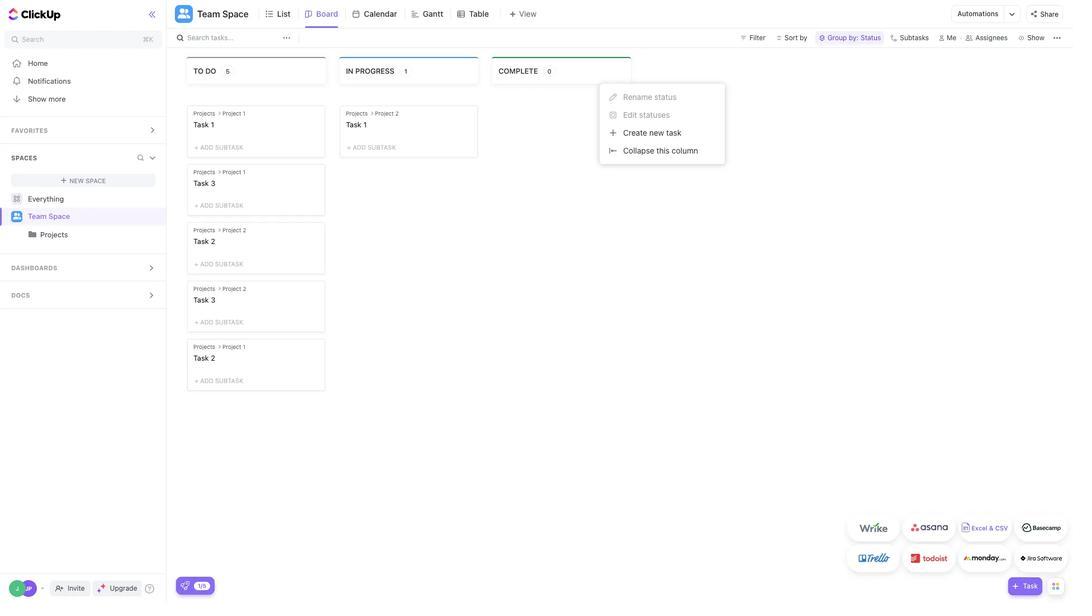 Task type: vqa. For each thing, say whether or not it's contained in the screenshot.
new
yes



Task type: locate. For each thing, give the bounding box(es) containing it.
space right the new on the left of page
[[86, 177, 106, 184]]

sidebar navigation
[[0, 0, 167, 604]]

0 horizontal spatial search
[[22, 35, 44, 44]]

excel & csv link
[[959, 514, 1012, 542]]

add up ‎task 2 at left
[[200, 319, 213, 326]]

0 vertical spatial project 1
[[222, 110, 245, 117]]

complete
[[499, 66, 538, 75]]

2 for 2
[[243, 227, 246, 234]]

0
[[547, 67, 551, 75]]

subtask
[[215, 143, 243, 151], [368, 143, 396, 151], [215, 202, 243, 209], [215, 260, 243, 268], [215, 319, 243, 326], [215, 377, 243, 385]]

projects down everything
[[40, 230, 68, 239]]

1 vertical spatial project 1
[[222, 169, 245, 175]]

add up task 2
[[200, 202, 213, 209]]

1 vertical spatial team space
[[28, 212, 70, 221]]

⌘k
[[143, 35, 153, 44]]

project 2
[[375, 110, 399, 117], [222, 227, 246, 234], [222, 286, 246, 292]]

1 vertical spatial project 2
[[222, 227, 246, 234]]

+ up ‎task 2 at left
[[195, 319, 198, 326]]

user group image
[[13, 213, 21, 220]]

0 vertical spatial team space
[[197, 9, 249, 19]]

add
[[200, 143, 213, 151], [353, 143, 366, 151], [200, 202, 213, 209], [200, 260, 213, 268], [200, 319, 213, 326], [200, 377, 213, 385]]

1 vertical spatial 3
[[211, 296, 215, 305]]

‎task 2
[[193, 354, 215, 363]]

notifications link
[[0, 72, 167, 90]]

2 projects link from the left
[[40, 226, 157, 244]]

collapse
[[623, 146, 654, 155]]

upgrade
[[110, 585, 137, 593]]

home link
[[0, 54, 167, 72]]

1
[[404, 67, 407, 75], [243, 110, 245, 117], [211, 120, 214, 129], [363, 120, 367, 129], [243, 169, 245, 175], [243, 344, 245, 351]]

1 horizontal spatial team space
[[197, 9, 249, 19]]

projects link
[[1, 226, 157, 244], [40, 226, 157, 244]]

to
[[193, 66, 203, 75]]

status
[[654, 92, 677, 102]]

project 2 for task 2
[[222, 227, 246, 234]]

2 vertical spatial project 2
[[222, 286, 246, 292]]

3
[[211, 179, 215, 188], [211, 296, 215, 305]]

gantt
[[423, 9, 443, 18]]

0 vertical spatial task 3
[[193, 179, 215, 188]]

team for team space link
[[28, 212, 47, 221]]

0 horizontal spatial team
[[28, 212, 47, 221]]

project 1
[[222, 110, 245, 117], [222, 169, 245, 175], [222, 344, 245, 351]]

edit statuses
[[623, 110, 670, 120]]

0 vertical spatial 3
[[211, 179, 215, 188]]

in progress
[[346, 66, 394, 75]]

search for search tasks...
[[187, 34, 209, 42]]

team space for team space link
[[28, 212, 70, 221]]

+ add subtask up ‎task 2 at left
[[195, 319, 243, 326]]

1 vertical spatial task 3
[[193, 296, 215, 305]]

list link
[[277, 0, 295, 28]]

1 vertical spatial space
[[86, 177, 106, 184]]

team space
[[197, 9, 249, 19], [28, 212, 70, 221]]

space for team space button
[[222, 9, 249, 19]]

home
[[28, 58, 48, 67]]

search up home
[[22, 35, 44, 44]]

space for team space link
[[49, 212, 70, 221]]

space inside button
[[222, 9, 249, 19]]

1 horizontal spatial team
[[197, 9, 220, 19]]

space down everything
[[49, 212, 70, 221]]

1 vertical spatial team
[[28, 212, 47, 221]]

team inside button
[[197, 9, 220, 19]]

2 vertical spatial space
[[49, 212, 70, 221]]

task 3
[[193, 179, 215, 188], [193, 296, 215, 305]]

team inside sidebar 'navigation'
[[28, 212, 47, 221]]

project 1 for ‎task 2
[[222, 344, 245, 351]]

team space button
[[193, 2, 249, 26]]

1 horizontal spatial space
[[86, 177, 106, 184]]

1 vertical spatial ‎task
[[193, 354, 209, 363]]

search inside sidebar 'navigation'
[[22, 35, 44, 44]]

projects
[[193, 110, 215, 117], [346, 110, 368, 117], [193, 169, 215, 175], [193, 227, 215, 234], [40, 230, 68, 239], [193, 286, 215, 292], [193, 344, 215, 351]]

‎task for ‎task 2
[[193, 354, 209, 363]]

add down task 2
[[200, 260, 213, 268]]

+ add subtask up task 2
[[195, 202, 243, 209]]

everything
[[28, 194, 64, 203]]

share button
[[1027, 5, 1063, 23]]

add down task 1
[[353, 143, 366, 151]]

share
[[1040, 10, 1059, 18]]

team space inside button
[[197, 9, 249, 19]]

2 horizontal spatial space
[[222, 9, 249, 19]]

rename
[[623, 92, 652, 102]]

2 ‎task from the top
[[193, 354, 209, 363]]

docs
[[11, 292, 30, 299]]

search left tasks...
[[187, 34, 209, 42]]

team
[[197, 9, 220, 19], [28, 212, 47, 221]]

team up search tasks...
[[197, 9, 220, 19]]

+ add subtask
[[195, 143, 243, 151], [347, 143, 396, 151], [195, 202, 243, 209], [195, 260, 243, 268], [195, 319, 243, 326], [195, 377, 243, 385]]

favorites
[[11, 127, 48, 134]]

‎task for ‎task 1
[[193, 120, 209, 129]]

collapse this column link
[[604, 142, 721, 160]]

team space down everything
[[28, 212, 70, 221]]

search
[[187, 34, 209, 42], [22, 35, 44, 44]]

rename status
[[623, 92, 677, 102]]

1 3 from the top
[[211, 179, 215, 188]]

2 3 from the top
[[211, 296, 215, 305]]

0 vertical spatial space
[[222, 9, 249, 19]]

1 ‎task from the top
[[193, 120, 209, 129]]

0 vertical spatial ‎task
[[193, 120, 209, 129]]

team down everything
[[28, 212, 47, 221]]

+
[[195, 143, 198, 151], [347, 143, 351, 151], [195, 202, 198, 209], [195, 260, 198, 268], [195, 319, 198, 326], [195, 377, 198, 385]]

team space inside sidebar 'navigation'
[[28, 212, 70, 221]]

projects down ‎task 1 at top
[[193, 169, 215, 175]]

2 task 3 from the top
[[193, 296, 215, 305]]

0 vertical spatial team
[[197, 9, 220, 19]]

0 horizontal spatial team space
[[28, 212, 70, 221]]

add down ‎task 1 at top
[[200, 143, 213, 151]]

space
[[222, 9, 249, 19], [86, 177, 106, 184], [49, 212, 70, 221]]

1 horizontal spatial search
[[187, 34, 209, 42]]

project
[[222, 110, 241, 117], [375, 110, 394, 117], [222, 169, 241, 175], [222, 227, 241, 234], [222, 286, 241, 292], [222, 344, 241, 351]]

1 task 3 from the top
[[193, 179, 215, 188]]

show more
[[28, 94, 66, 103]]

space up search tasks... text box
[[222, 9, 249, 19]]

board link
[[316, 0, 343, 28]]

+ up task 2
[[195, 202, 198, 209]]

tasks...
[[211, 34, 234, 42]]

board
[[316, 9, 338, 18]]

3 for project 1
[[211, 179, 215, 188]]

2 project 1 from the top
[[222, 169, 245, 175]]

1 project 1 from the top
[[222, 110, 245, 117]]

onboarding checklist button element
[[181, 582, 189, 591]]

2 vertical spatial project 1
[[222, 344, 245, 351]]

2 for 1
[[395, 110, 399, 117]]

&
[[989, 525, 994, 532]]

assignees
[[976, 34, 1008, 42]]

3 project 1 from the top
[[222, 344, 245, 351]]

2
[[395, 110, 399, 117], [243, 227, 246, 234], [211, 237, 215, 246], [243, 286, 246, 292], [211, 354, 215, 363]]

0 horizontal spatial space
[[49, 212, 70, 221]]

task
[[346, 120, 361, 129], [193, 179, 209, 188], [193, 237, 209, 246], [193, 296, 209, 305], [1023, 582, 1038, 591]]

team space up tasks...
[[197, 9, 249, 19]]

notifications
[[28, 76, 71, 85]]

task 3 for project 2
[[193, 296, 215, 305]]

1/5
[[198, 583, 206, 589]]

create new task
[[623, 128, 682, 138]]

+ down ‎task 1 at top
[[195, 143, 198, 151]]

2 for 3
[[243, 286, 246, 292]]

0 vertical spatial project 2
[[375, 110, 399, 117]]

team space link
[[28, 208, 157, 226]]

‎task
[[193, 120, 209, 129], [193, 354, 209, 363]]

statuses
[[639, 110, 670, 120]]

upgrade link
[[93, 581, 142, 597]]



Task type: describe. For each thing, give the bounding box(es) containing it.
csv
[[995, 525, 1008, 532]]

team space for team space button
[[197, 9, 249, 19]]

create
[[623, 128, 647, 138]]

+ add subtask down ‎task 2 at left
[[195, 377, 243, 385]]

search for search
[[22, 35, 44, 44]]

everything link
[[0, 190, 167, 208]]

show
[[28, 94, 46, 103]]

Search tasks... text field
[[187, 30, 280, 46]]

to do
[[193, 66, 216, 75]]

table
[[469, 9, 489, 18]]

more
[[48, 94, 66, 103]]

team for team space button
[[197, 9, 220, 19]]

project 1 for ‎task 1
[[222, 110, 245, 117]]

collapse this column
[[623, 146, 698, 155]]

gantt link
[[423, 0, 448, 28]]

dashboards
[[11, 264, 57, 272]]

+ add subtask down ‎task 1 at top
[[195, 143, 243, 151]]

me button
[[935, 31, 961, 45]]

+ add subtask down task 1
[[347, 143, 396, 151]]

task 2
[[193, 237, 215, 246]]

excel & csv
[[972, 525, 1008, 532]]

projects up ‎task 1 at top
[[193, 110, 215, 117]]

project 2 for task 3
[[222, 286, 246, 292]]

column
[[672, 146, 698, 155]]

table link
[[469, 0, 493, 28]]

progress
[[355, 66, 394, 75]]

projects up task 2
[[193, 227, 215, 234]]

list
[[277, 9, 291, 18]]

this
[[657, 146, 670, 155]]

projects up task 1
[[346, 110, 368, 117]]

projects up ‎task 2 at left
[[193, 344, 215, 351]]

rename status link
[[604, 88, 721, 106]]

+ down task 1
[[347, 143, 351, 151]]

task 3 for project 1
[[193, 179, 215, 188]]

calendar link
[[364, 0, 402, 28]]

excel
[[972, 525, 988, 532]]

create new task link
[[604, 124, 721, 142]]

projects inside sidebar 'navigation'
[[40, 230, 68, 239]]

new
[[649, 128, 664, 138]]

1 projects link from the left
[[1, 226, 157, 244]]

search tasks...
[[187, 34, 234, 42]]

calendar
[[364, 9, 397, 18]]

+ down task 2
[[195, 260, 198, 268]]

new space
[[69, 177, 106, 184]]

‎task 1
[[193, 120, 214, 129]]

project 1 for task 3
[[222, 169, 245, 175]]

invite
[[68, 585, 85, 593]]

+ down ‎task 2 at left
[[195, 377, 198, 385]]

new
[[69, 177, 84, 184]]

3 for project 2
[[211, 296, 215, 305]]

in
[[346, 66, 353, 75]]

task 1
[[346, 120, 367, 129]]

favorites button
[[0, 117, 167, 144]]

edit statuses link
[[604, 106, 721, 124]]

automations button
[[952, 6, 1004, 22]]

me
[[947, 34, 957, 42]]

add down ‎task 2 at left
[[200, 377, 213, 385]]

projects down task 2
[[193, 286, 215, 292]]

assignees button
[[961, 31, 1013, 45]]

edit
[[623, 110, 637, 120]]

onboarding checklist button image
[[181, 582, 189, 591]]

project 2 for task 1
[[375, 110, 399, 117]]

do
[[205, 66, 216, 75]]

+ add subtask down task 2
[[195, 260, 243, 268]]

5
[[226, 67, 230, 75]]

automations
[[958, 10, 999, 18]]

task
[[666, 128, 682, 138]]



